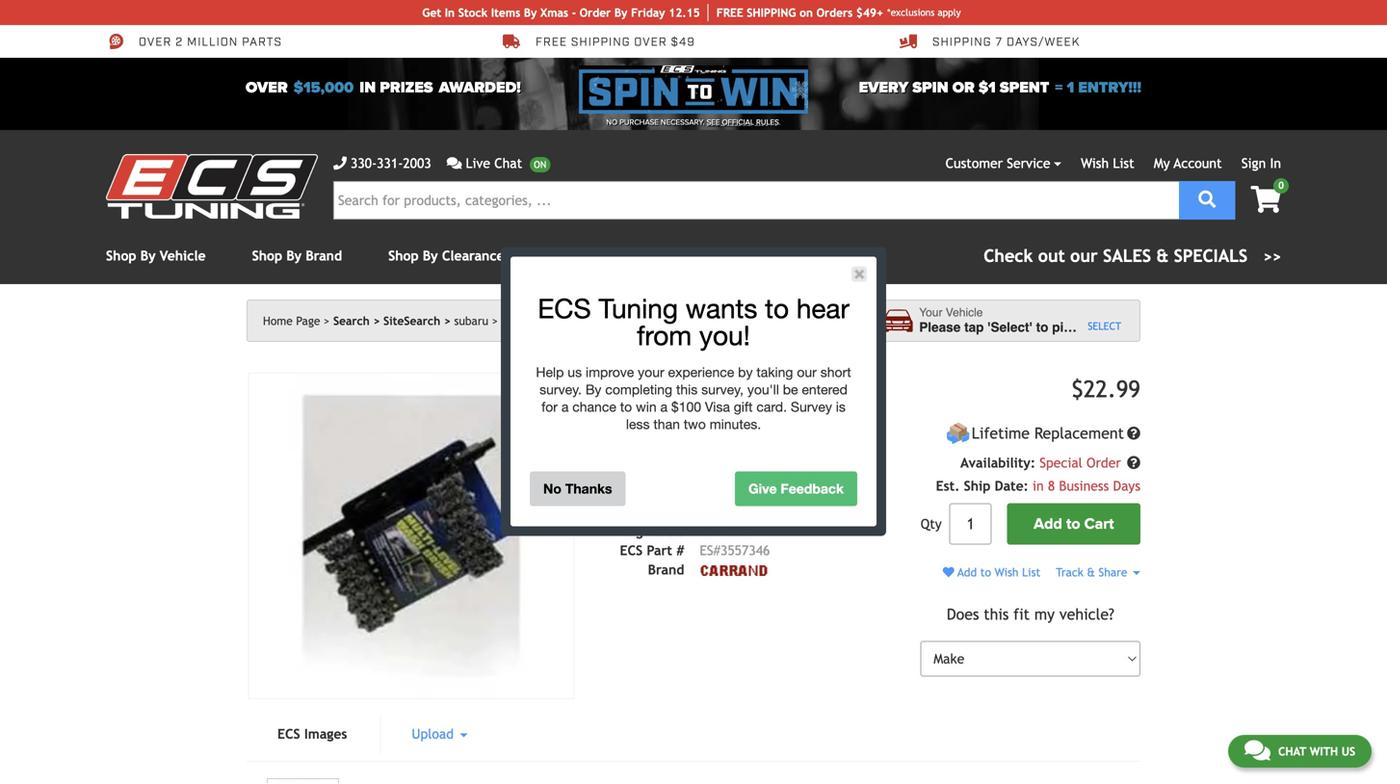 Task type: describe. For each thing, give the bounding box(es) containing it.
ecs images link
[[247, 715, 378, 753]]

parts
[[242, 34, 282, 50]]

share
[[1099, 565, 1127, 579]]

ecs tuning wants to hear from you!
[[538, 293, 849, 351]]

sign
[[1242, 156, 1266, 171]]

1 horizontal spatial this
[[984, 605, 1009, 623]]

account
[[1174, 156, 1222, 171]]

add to cart
[[1034, 515, 1114, 533]]

vehicle
[[1093, 320, 1137, 335]]

service
[[1007, 156, 1050, 171]]

2003
[[403, 156, 431, 171]]

22.99
[[1084, 376, 1141, 403]]

add to cart button
[[1007, 503, 1141, 545]]

my
[[1034, 605, 1055, 623]]

our
[[797, 364, 817, 380]]

this product is lifetime replacement eligible image
[[946, 421, 970, 445]]

us
[[568, 364, 582, 380]]

carrand image
[[700, 566, 769, 576]]

help
[[536, 364, 564, 380]]

spin
[[912, 79, 948, 97]]

wish list link
[[1081, 156, 1134, 171]]

crd93060 ecs part #
[[620, 523, 759, 558]]

upload button
[[381, 715, 498, 753]]

by up home page link
[[286, 248, 302, 263]]

shop by clearance
[[388, 248, 504, 263]]

vehicle inside your vehicle please tap 'select' to pick a vehicle
[[946, 306, 983, 319]]

brand for es# 3557346 brand
[[648, 562, 684, 577]]

live chat
[[466, 156, 522, 171]]

win
[[636, 399, 657, 415]]

heart image
[[943, 566, 954, 578]]

1 vertical spatial es#3557346 - crd93060 - tri-level wash brush 8" wide - car wash brush with 48" handle - carrand - audi bmw volkswagen mercedes benz mini porsche image
[[267, 778, 339, 783]]

every spin or $1 spent = 1 entry!!!
[[859, 79, 1142, 97]]

1 vertical spatial order
[[1087, 455, 1121, 470]]

ecs inside crd93060 ecs part #
[[620, 543, 643, 558]]

free
[[716, 6, 743, 19]]

add to wish list link
[[943, 565, 1041, 579]]

Search text field
[[333, 181, 1179, 220]]

special
[[1040, 455, 1083, 470]]

a right 'write'
[[726, 481, 733, 498]]

2
[[175, 34, 183, 50]]

free shipping over $49 link
[[503, 33, 695, 50]]

part inside crd93060 ecs part #
[[647, 543, 672, 558]]

home page link
[[263, 314, 330, 328]]

question circle image
[[1127, 427, 1141, 440]]

& for track
[[1087, 565, 1095, 579]]

a up the than
[[660, 399, 668, 415]]

0
[[1278, 180, 1284, 191]]

wide
[[607, 397, 661, 424]]

shopping cart image
[[1251, 186, 1281, 213]]

1 part from the top
[[647, 523, 672, 539]]

over for over 2 million parts
[[139, 34, 172, 50]]

chat inside "link"
[[1278, 745, 1306, 758]]

entered
[[802, 381, 848, 397]]

0 vertical spatial chat
[[494, 156, 522, 171]]

no purchase necessary. see official rules .
[[606, 118, 781, 127]]

with
[[1310, 745, 1338, 758]]

to right heart icon
[[980, 565, 991, 579]]

no for no thanks
[[543, 481, 562, 497]]

by left the friday
[[614, 6, 628, 19]]

chance
[[572, 399, 616, 415]]

*exclusions
[[887, 7, 935, 18]]

level
[[644, 372, 703, 399]]

wash
[[710, 372, 765, 399]]

lifetime replacement
[[972, 424, 1124, 442]]

track & share
[[1056, 565, 1131, 579]]

# inside crd93060 ecs part #
[[676, 543, 684, 558]]

ecs tuning 'spin to win' contest logo image
[[579, 66, 808, 114]]

friday
[[631, 6, 665, 19]]

live
[[466, 156, 490, 171]]

est.
[[936, 478, 960, 493]]

please
[[919, 320, 961, 335]]

two
[[684, 416, 706, 432]]

1 vertical spatial wish
[[995, 565, 1019, 579]]

es# 3557346 brand
[[648, 543, 770, 577]]

1 # from the top
[[676, 523, 684, 539]]

shop for shop by clearance
[[388, 248, 419, 263]]

ecs for ecs images
[[277, 726, 300, 742]]

phone image
[[333, 157, 347, 170]]

minutes.
[[710, 416, 761, 432]]

select
[[1088, 320, 1121, 332]]

shop for shop by vehicle
[[106, 248, 136, 263]]

upload
[[412, 726, 458, 742]]

search image
[[1199, 191, 1216, 208]]

your
[[638, 364, 664, 380]]

my account
[[1154, 156, 1222, 171]]

rules
[[756, 118, 779, 127]]

cart
[[1084, 515, 1114, 533]]

shipping
[[571, 34, 630, 50]]

2 empty star image from the left
[[624, 481, 641, 498]]

visa
[[705, 399, 730, 415]]

0 link
[[1235, 178, 1289, 215]]

$100
[[671, 399, 701, 415]]

every
[[859, 79, 909, 97]]

$49
[[671, 34, 695, 50]]

8"
[[840, 372, 862, 399]]

ping
[[771, 6, 796, 19]]

1 horizontal spatial wish
[[1081, 156, 1109, 171]]

tri-
[[607, 372, 644, 399]]

apply
[[938, 7, 961, 18]]

replacement
[[1034, 424, 1124, 442]]

'select'
[[988, 320, 1032, 335]]

customer service
[[946, 156, 1050, 171]]

$49+
[[856, 6, 883, 19]]

orders
[[816, 6, 853, 19]]

*exclusions apply link
[[887, 5, 961, 20]]

over for over $15,000 in prizes
[[246, 79, 288, 97]]

over
[[634, 34, 667, 50]]

review
[[736, 481, 775, 498]]

live chat link
[[447, 153, 550, 173]]

us
[[1342, 745, 1355, 758]]

short
[[820, 364, 851, 380]]

0 horizontal spatial list
[[1022, 565, 1041, 579]]

comments image
[[447, 157, 462, 170]]

question circle image
[[1127, 456, 1141, 469]]

chat with us
[[1278, 745, 1355, 758]]

help us improve your experience by taking our short survey. by completing this survey, you'll be entered for a chance to win a $100 visa gift card. survey is less than two minutes.
[[536, 364, 851, 432]]

by left clearance
[[423, 248, 438, 263]]

comments image
[[1244, 739, 1270, 762]]

gift
[[734, 399, 753, 415]]

sales & specials link
[[984, 243, 1281, 269]]

0 vertical spatial es#3557346 - crd93060 - tri-level wash brush 8" wide - car wash brush with 48" handle - carrand - audi bmw volkswagen mercedes benz mini porsche image
[[248, 373, 575, 699]]



Task type: locate. For each thing, give the bounding box(es) containing it.
330-331-2003
[[351, 156, 431, 171]]

None text field
[[949, 503, 992, 545]]

add down 8
[[1034, 515, 1062, 533]]

0 vertical spatial list
[[1113, 156, 1134, 171]]

& right track on the right bottom of the page
[[1087, 565, 1095, 579]]

to inside button
[[1066, 515, 1080, 533]]

give feedback link
[[735, 472, 857, 506]]

for
[[541, 399, 558, 415]]

1 vertical spatial #
[[676, 543, 684, 558]]

you'll
[[747, 381, 779, 397]]

over left 2
[[139, 34, 172, 50]]

1 horizontal spatial list
[[1113, 156, 1134, 171]]

0 horizontal spatial wish
[[995, 565, 1019, 579]]

list left my
[[1113, 156, 1134, 171]]

0 horizontal spatial shop
[[106, 248, 136, 263]]

1 vertical spatial no
[[543, 481, 562, 497]]

& inside sales & specials link
[[1156, 246, 1169, 266]]

1 vertical spatial in
[[1033, 478, 1044, 493]]

by up chance
[[586, 381, 602, 397]]

to inside ecs tuning wants to hear from you!
[[765, 293, 789, 324]]

2 horizontal spatial ecs
[[620, 543, 643, 558]]

in
[[360, 79, 376, 97], [1033, 478, 1044, 493]]

331-
[[377, 156, 403, 171]]

does this fit my vehicle?
[[947, 605, 1114, 623]]

order left question circle image on the right bottom of the page
[[1087, 455, 1121, 470]]

ecs tuning image
[[106, 154, 318, 219]]

part right "mfg"
[[647, 523, 672, 539]]

0 vertical spatial add
[[1034, 515, 1062, 533]]

by left xmas
[[524, 6, 537, 19]]

1 horizontal spatial chat
[[1278, 745, 1306, 758]]

add for add to wish list
[[958, 565, 977, 579]]

-
[[572, 6, 576, 19]]

1 horizontal spatial add
[[1034, 515, 1062, 533]]

days
[[1113, 478, 1141, 493]]

survey,
[[701, 381, 744, 397]]

brand for shop by brand
[[306, 248, 342, 263]]

or
[[952, 79, 975, 97]]

my account link
[[1154, 156, 1222, 171]]

0 vertical spatial &
[[1156, 246, 1169, 266]]

survey.
[[540, 381, 582, 397]]

a right for
[[561, 399, 569, 415]]

a right pick
[[1082, 320, 1089, 335]]

lifetime
[[972, 424, 1030, 442]]

shipping 7 days/week link
[[900, 33, 1080, 50]]

a
[[1082, 320, 1089, 335], [561, 399, 569, 415], [660, 399, 668, 415], [726, 481, 733, 498]]

vehicle
[[160, 248, 206, 263], [946, 306, 983, 319]]

by
[[738, 364, 753, 380]]

1 vertical spatial in
[[1270, 156, 1281, 171]]

no left thanks
[[543, 481, 562, 497]]

mfg part #
[[621, 523, 684, 539]]

1 horizontal spatial order
[[1087, 455, 1121, 470]]

0 horizontal spatial add
[[958, 565, 977, 579]]

0 horizontal spatial in
[[360, 79, 376, 97]]

your vehicle please tap 'select' to pick a vehicle
[[919, 306, 1137, 335]]

no for no purchase necessary. see official rules .
[[606, 118, 618, 127]]

0 horizontal spatial this
[[676, 381, 698, 397]]

ecs down "mfg"
[[620, 543, 643, 558]]

feedback
[[781, 481, 844, 497]]

empty star image
[[607, 481, 624, 498], [624, 481, 641, 498]]

7
[[996, 34, 1003, 50]]

ecs up us
[[538, 293, 591, 324]]

shop
[[106, 248, 136, 263], [252, 248, 282, 263], [388, 248, 419, 263]]

million
[[187, 34, 238, 50]]

2 horizontal spatial shop
[[388, 248, 419, 263]]

chat right "live"
[[494, 156, 522, 171]]

entry!!!
[[1078, 79, 1142, 97]]

vehicle down the ecs tuning image
[[160, 248, 206, 263]]

by inside the help us improve your experience by taking our short survey. by completing this survey, you'll be entered for a chance to win a $100 visa gift card. survey is less than two minutes.
[[586, 381, 602, 397]]

brand
[[306, 248, 342, 263], [648, 562, 684, 577]]

chat
[[494, 156, 522, 171], [1278, 745, 1306, 758]]

no thanks
[[543, 481, 612, 497]]

no
[[606, 118, 618, 127], [543, 481, 562, 497]]

0 vertical spatial part
[[647, 523, 672, 539]]

to left the cart
[[1066, 515, 1080, 533]]

hear
[[796, 293, 849, 324]]

brand down crd93060 ecs part #
[[648, 562, 684, 577]]

1 horizontal spatial vehicle
[[946, 306, 983, 319]]

0 vertical spatial vehicle
[[160, 248, 206, 263]]

part down mfg part #
[[647, 543, 672, 558]]

to left win
[[620, 399, 632, 415]]

0 vertical spatial over
[[139, 34, 172, 50]]

1 vertical spatial part
[[647, 543, 672, 558]]

page
[[296, 314, 320, 328]]

12.15
[[669, 6, 700, 19]]

pick
[[1052, 320, 1078, 335]]

see official rules link
[[707, 117, 779, 128]]

prizes
[[380, 79, 433, 97]]

my
[[1154, 156, 1170, 171]]

1 vertical spatial over
[[246, 79, 288, 97]]

sales
[[1103, 246, 1151, 266]]

vehicle?
[[1059, 605, 1114, 623]]

0 vertical spatial order
[[580, 6, 611, 19]]

0 vertical spatial wish
[[1081, 156, 1109, 171]]

customer service button
[[946, 153, 1062, 173]]

vehicle up tap
[[946, 306, 983, 319]]

2 # from the top
[[676, 543, 684, 558]]

0 horizontal spatial order
[[580, 6, 611, 19]]

shop by brand link
[[252, 248, 342, 263]]

1 horizontal spatial shop
[[252, 248, 282, 263]]

1 vertical spatial brand
[[648, 562, 684, 577]]

ecs left images
[[277, 726, 300, 742]]

list left track on the right bottom of the page
[[1022, 565, 1041, 579]]

home
[[263, 314, 293, 328]]

tap
[[964, 320, 984, 335]]

this
[[676, 381, 698, 397], [984, 605, 1009, 623]]

chat with us link
[[1228, 735, 1372, 768]]

free shipping over $49
[[536, 34, 695, 50]]

1 horizontal spatial brand
[[648, 562, 684, 577]]

1 horizontal spatial no
[[606, 118, 618, 127]]

0 horizontal spatial &
[[1087, 565, 1095, 579]]

0 vertical spatial no
[[606, 118, 618, 127]]

card.
[[757, 399, 787, 415]]

part
[[647, 523, 672, 539], [647, 543, 672, 558]]

taking
[[757, 364, 793, 380]]

ecs inside ecs tuning wants to hear from you!
[[538, 293, 591, 324]]

es#3557346 - crd93060 - tri-level wash brush 8" wide - car wash brush with 48" handle - carrand - audi bmw volkswagen mercedes benz mini porsche image
[[248, 373, 575, 699], [267, 778, 339, 783]]

see
[[707, 118, 720, 127]]

& for sales
[[1156, 246, 1169, 266]]

wish right service
[[1081, 156, 1109, 171]]

purchase
[[620, 118, 659, 127]]

2 vertical spatial ecs
[[277, 726, 300, 742]]

chat left with
[[1278, 745, 1306, 758]]

1 vertical spatial ecs
[[620, 543, 643, 558]]

clearance
[[442, 248, 504, 263]]

in right sign
[[1270, 156, 1281, 171]]

0 vertical spatial in
[[360, 79, 376, 97]]

images
[[304, 726, 347, 742]]

by
[[524, 6, 537, 19], [614, 6, 628, 19], [140, 248, 156, 263], [286, 248, 302, 263], [423, 248, 438, 263], [586, 381, 602, 397]]

# up es# 3557346 brand
[[676, 523, 684, 539]]

fit
[[1014, 605, 1030, 623]]

add for add to cart
[[1034, 515, 1062, 533]]

add inside button
[[1034, 515, 1062, 533]]

1 vertical spatial add
[[958, 565, 977, 579]]

1 horizontal spatial in
[[1033, 478, 1044, 493]]

0 horizontal spatial brand
[[306, 248, 342, 263]]

in right get
[[445, 6, 455, 19]]

1
[[1067, 79, 1074, 97]]

1 horizontal spatial over
[[246, 79, 288, 97]]

0 horizontal spatial vehicle
[[160, 248, 206, 263]]

1 vertical spatial list
[[1022, 565, 1041, 579]]

wish list
[[1081, 156, 1134, 171]]

1 vertical spatial this
[[984, 605, 1009, 623]]

2 part from the top
[[647, 543, 672, 558]]

to inside the help us improve your experience by taking our short survey. by completing this survey, you'll be entered for a chance to win a $100 visa gift card. survey is less than two minutes.
[[620, 399, 632, 415]]

customer
[[946, 156, 1003, 171]]

give
[[748, 481, 777, 497]]

no thanks link
[[530, 472, 626, 506]]

1 empty star image from the left
[[607, 481, 624, 498]]

thanks
[[565, 481, 612, 497]]

1 horizontal spatial ecs
[[538, 293, 591, 324]]

brand up page
[[306, 248, 342, 263]]

get in stock items by xmas - order by friday 12.15
[[422, 6, 700, 19]]

brand inside es# 3557346 brand
[[648, 562, 684, 577]]

in left 8
[[1033, 478, 1044, 493]]

1 vertical spatial chat
[[1278, 745, 1306, 758]]

shipping 7 days/week
[[932, 34, 1080, 50]]

1 vertical spatial &
[[1087, 565, 1095, 579]]

no left purchase
[[606, 118, 618, 127]]

shop for shop by brand
[[252, 248, 282, 263]]

# left es#
[[676, 543, 684, 558]]

over down parts on the left top of page
[[246, 79, 288, 97]]

0 vertical spatial brand
[[306, 248, 342, 263]]

a inside your vehicle please tap 'select' to pick a vehicle
[[1082, 320, 1089, 335]]

0 horizontal spatial ecs
[[277, 726, 300, 742]]

es#
[[700, 543, 721, 558]]

to left pick
[[1036, 320, 1048, 335]]

in left prizes
[[360, 79, 376, 97]]

1 horizontal spatial &
[[1156, 246, 1169, 266]]

in for sign
[[1270, 156, 1281, 171]]

subaru link
[[454, 314, 498, 328]]

ecs images
[[277, 726, 347, 742]]

items
[[491, 6, 520, 19]]

0 vertical spatial this
[[676, 381, 698, 397]]

0 horizontal spatial no
[[543, 481, 562, 497]]

0 horizontal spatial chat
[[494, 156, 522, 171]]

no inside no thanks link
[[543, 481, 562, 497]]

experience
[[668, 364, 734, 380]]

free
[[536, 34, 567, 50]]

to inside your vehicle please tap 'select' to pick a vehicle
[[1036, 320, 1048, 335]]

to left 'hear'
[[765, 293, 789, 324]]

& right sales
[[1156, 246, 1169, 266]]

in for get
[[445, 6, 455, 19]]

0 vertical spatial ecs
[[538, 293, 591, 324]]

xmas
[[540, 6, 568, 19]]

in
[[445, 6, 455, 19], [1270, 156, 1281, 171]]

0 vertical spatial in
[[445, 6, 455, 19]]

over 2 million parts link
[[106, 33, 282, 50]]

sign in link
[[1242, 156, 1281, 171]]

1 vertical spatial vehicle
[[946, 306, 983, 319]]

add right heart icon
[[958, 565, 977, 579]]

this left fit
[[984, 605, 1009, 623]]

track & share button
[[1056, 565, 1141, 579]]

2 shop from the left
[[252, 248, 282, 263]]

0 horizontal spatial over
[[139, 34, 172, 50]]

get
[[422, 6, 441, 19]]

1 shop from the left
[[106, 248, 136, 263]]

0 vertical spatial #
[[676, 523, 684, 539]]

availability: special order
[[960, 455, 1125, 470]]

write a review link
[[692, 481, 775, 498]]

wish up fit
[[995, 565, 1019, 579]]

order
[[580, 6, 611, 19], [1087, 455, 1121, 470]]

order right "-"
[[580, 6, 611, 19]]

ecs for ecs tuning wants to hear from you!
[[538, 293, 591, 324]]

3 shop from the left
[[388, 248, 419, 263]]

by down the ecs tuning image
[[140, 248, 156, 263]]

1 horizontal spatial in
[[1270, 156, 1281, 171]]

is
[[836, 399, 846, 415]]

this inside the help us improve your experience by taking our short survey. by completing this survey, you'll be entered for a chance to win a $100 visa gift card. survey is less than two minutes.
[[676, 381, 698, 397]]

0 horizontal spatial in
[[445, 6, 455, 19]]

this up $100
[[676, 381, 698, 397]]



Task type: vqa. For each thing, say whether or not it's contained in the screenshot.
Add to Wish List
yes



